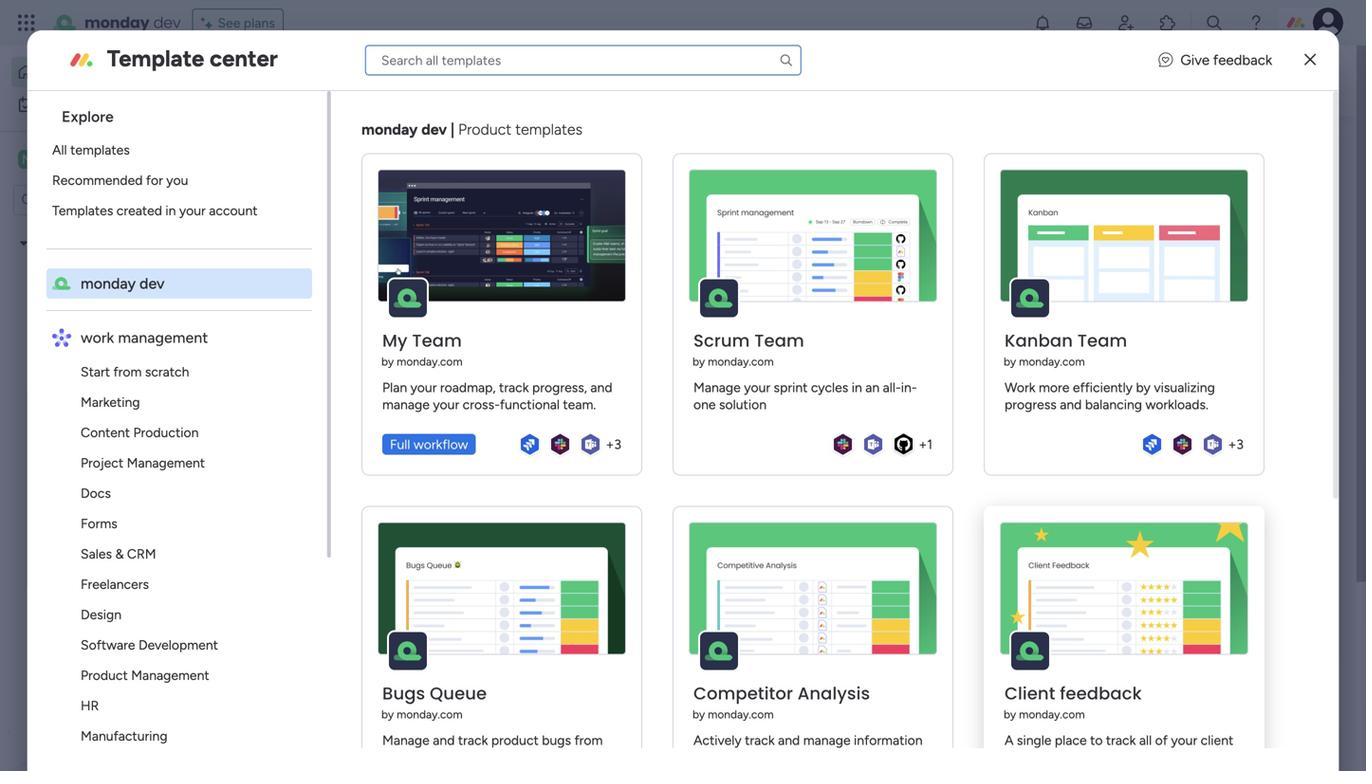 Task type: vqa. For each thing, say whether or not it's contained in the screenshot.
"give"
yes



Task type: locate. For each thing, give the bounding box(es) containing it.
public board image down my scrum team on the left of page
[[41, 267, 59, 285]]

public board image left scrum
[[669, 346, 689, 367]]

queue up the (inbox)
[[430, 682, 487, 706]]

0 horizontal spatial and
[[554, 72, 580, 90]]

and up the team.
[[590, 380, 612, 396]]

1 vertical spatial profile
[[1167, 273, 1208, 290]]

2 check circle image from the top
[[1082, 251, 1094, 265]]

public board image up all
[[669, 579, 689, 600]]

team for bugs queue
[[910, 379, 940, 395]]

ready-
[[1065, 581, 1109, 599]]

1 horizontal spatial workflow
[[1142, 558, 1205, 576]]

work down home
[[65, 96, 94, 112]]

0 vertical spatial monday dev
[[84, 12, 181, 33]]

monday dev > my team > my scrum team for roadmap
[[341, 379, 588, 395]]

circle o image for enable
[[1082, 227, 1094, 241]]

give feedback inside give feedback link
[[1181, 51, 1273, 69]]

1 vertical spatial product
[[80, 668, 128, 684]]

0 vertical spatial &
[[115, 546, 124, 562]]

1 horizontal spatial explore
[[1134, 623, 1185, 641]]

2 horizontal spatial in
[[1208, 558, 1220, 576]]

0 vertical spatial management
[[127, 455, 205, 471]]

queue inside list box
[[98, 364, 138, 381]]

2 + from the left
[[919, 437, 927, 453]]

monday dev up template
[[84, 12, 181, 33]]

1 circle o image from the top
[[1082, 227, 1094, 241]]

0 element
[[485, 715, 508, 737]]

you
[[166, 172, 188, 188]]

2 horizontal spatial getting
[[1128, 739, 1175, 755]]

>
[[417, 379, 425, 395], [485, 379, 493, 395], [768, 379, 777, 395], [837, 379, 845, 395], [417, 611, 425, 627], [485, 611, 493, 627], [768, 611, 777, 627], [837, 611, 845, 627]]

scratch
[[145, 364, 189, 380]]

0 horizontal spatial lottie animation element
[[0, 580, 242, 771]]

lottie animation element
[[622, 46, 1155, 118], [0, 580, 242, 771]]

started
[[114, 429, 159, 445], [753, 580, 806, 598]]

and right the inbox
[[554, 72, 580, 90]]

list box
[[35, 91, 331, 771], [0, 223, 242, 709]]

by for kanban team
[[1004, 355, 1016, 369]]

0 vertical spatial public board image
[[41, 267, 59, 285]]

work
[[1005, 380, 1036, 396]]

+
[[606, 437, 614, 453], [919, 437, 927, 453], [1228, 437, 1237, 453]]

inspired
[[1135, 684, 1190, 702]]

circle o image inside install our mobile app link
[[1082, 299, 1094, 313]]

in left minutes
[[1208, 558, 1220, 576]]

getting started
[[1128, 739, 1222, 755]]

start
[[80, 364, 110, 380]]

0 vertical spatial getting started
[[65, 429, 159, 445]]

1 horizontal spatial getting started
[[696, 580, 806, 598]]

by for my team
[[381, 355, 394, 369]]

circle o image left enable
[[1082, 227, 1094, 241]]

1 vertical spatial work
[[80, 329, 114, 347]]

help
[[1221, 723, 1255, 743]]

0 vertical spatial work
[[65, 96, 94, 112]]

0 horizontal spatial tasks
[[65, 268, 98, 284]]

1 horizontal spatial getting
[[696, 580, 750, 598]]

1 vertical spatial in
[[852, 380, 862, 396]]

management down 'production' at the left bottom of the page
[[127, 455, 205, 471]]

monday.com inside the kanban team by monday.com
[[1019, 355, 1085, 369]]

give feedback
[[1181, 51, 1273, 69], [1123, 62, 1183, 100]]

explore inside explore heading
[[61, 108, 114, 126]]

in
[[165, 203, 176, 219], [852, 380, 862, 396], [1208, 558, 1220, 576]]

by for scrum team
[[693, 355, 705, 369]]

check circle image up circle o icon
[[1082, 251, 1094, 265]]

feedback
[[1213, 51, 1273, 69], [1123, 83, 1183, 100], [1060, 682, 1142, 706]]

product down software
[[80, 668, 128, 684]]

1 add to favorites image from the left
[[604, 579, 623, 598]]

monday dev inside list box
[[80, 275, 164, 293]]

1 horizontal spatial +
[[919, 437, 927, 453]]

None search field
[[365, 45, 802, 75]]

setup account
[[1101, 176, 1197, 193]]

product right |
[[458, 121, 511, 139]]

bugs
[[696, 348, 730, 366], [65, 364, 95, 381], [382, 682, 425, 706]]

started inside list box
[[114, 429, 159, 445]]

0 vertical spatial product
[[458, 121, 511, 139]]

invite
[[1101, 249, 1136, 266]]

home link
[[11, 57, 204, 87]]

monday dev > my team > my scrum team up cross-
[[341, 379, 588, 395]]

search image
[[779, 53, 794, 68]]

1 vertical spatial workflow
[[1142, 558, 1205, 576]]

1 horizontal spatial lottie animation element
[[622, 46, 1155, 118]]

0 vertical spatial check circle image
[[1082, 178, 1094, 192]]

1 horizontal spatial &
[[1095, 684, 1105, 702]]

0 horizontal spatial bugs
[[65, 364, 95, 381]]

roadmap up start
[[65, 332, 122, 348]]

1 vertical spatial explore
[[1134, 623, 1185, 641]]

1 vertical spatial monday dev
[[80, 275, 164, 293]]

monday.com inside competitor analysis by monday.com
[[708, 708, 774, 722]]

complete up setup
[[1082, 145, 1158, 166]]

tasks
[[65, 268, 98, 284], [344, 580, 383, 598]]

crm
[[127, 546, 156, 562]]

manage
[[693, 380, 741, 396]]

1 horizontal spatial 3
[[1237, 437, 1244, 453]]

full workflow
[[390, 436, 468, 452]]

created
[[116, 203, 162, 219]]

2 3 from the left
[[1237, 437, 1244, 453]]

templates inside boost your workflow in minutes with ready-made templates
[[1151, 581, 1219, 599]]

learn & get inspired
[[1053, 684, 1190, 702]]

by down scrum
[[693, 355, 705, 369]]

all-
[[883, 380, 901, 396]]

check circle image inside "invite team members" link
[[1082, 251, 1094, 265]]

and inside 'plan your roadmap, track progress, and manage your cross-functional team.'
[[590, 380, 612, 396]]

workspace selection element
[[18, 148, 109, 171]]

public board image inside quick search results list box
[[669, 346, 689, 367]]

0 vertical spatial getting
[[65, 429, 111, 445]]

by for bugs queue
[[381, 708, 394, 722]]

and inside work more efficiently by visualizing progress and balancing workloads.
[[1060, 397, 1082, 413]]

design
[[80, 607, 121, 623]]

2 horizontal spatial +
[[1228, 437, 1237, 453]]

1 vertical spatial check circle image
[[1082, 251, 1094, 265]]

give feedback down apps image
[[1123, 62, 1183, 100]]

& left get
[[1095, 684, 1105, 702]]

& for learn
[[1095, 684, 1105, 702]]

monday.com inside bugs queue by monday.com
[[397, 708, 462, 722]]

bugs up manage
[[696, 348, 730, 366]]

1 horizontal spatial add to favorites image
[[956, 579, 975, 598]]

2 circle o image from the top
[[1082, 299, 1094, 313]]

setup account link
[[1082, 174, 1338, 196]]

by up balancing
[[1136, 380, 1151, 396]]

by down competitor
[[693, 708, 705, 722]]

monday.com down learn
[[1019, 708, 1085, 722]]

0 horizontal spatial &
[[115, 546, 124, 562]]

profile up setup account link
[[1201, 145, 1251, 166]]

morning,
[[307, 52, 359, 68]]

2 vertical spatial getting
[[1128, 739, 1175, 755]]

manage your sprint cycles in an all-in- one solution
[[693, 380, 917, 413]]

2 horizontal spatial bugs
[[696, 348, 730, 366]]

kanban
[[1005, 329, 1073, 353]]

bugs queue by monday.com
[[381, 682, 487, 722]]

all templates
[[52, 142, 130, 158]]

1 horizontal spatial bugs queue
[[696, 348, 780, 366]]

1 vertical spatial getting
[[696, 580, 750, 598]]

forms
[[80, 516, 117, 532]]

templates down boost your workflow in minutes with ready-made templates
[[1189, 623, 1257, 641]]

1 horizontal spatial bugs
[[382, 682, 425, 706]]

circle o image for install
[[1082, 299, 1094, 313]]

and down more
[[1060, 397, 1082, 413]]

0 vertical spatial and
[[554, 72, 580, 90]]

2 vertical spatial and
[[1060, 397, 1082, 413]]

1 horizontal spatial + 3
[[1228, 437, 1244, 453]]

1 horizontal spatial product
[[458, 121, 511, 139]]

public board image left my team by monday.com
[[317, 346, 338, 367]]

learn
[[1053, 684, 1091, 702]]

give feedback up v2 bolt switch icon
[[1181, 51, 1273, 69]]

monday.com left 0 element
[[397, 708, 462, 722]]

0 horizontal spatial +
[[606, 437, 614, 453]]

check circle image for invite
[[1082, 251, 1094, 265]]

for
[[146, 172, 163, 188]]

by inside bugs queue by monday.com
[[381, 708, 394, 722]]

bugs queue up the marketing
[[65, 364, 138, 381]]

1 + from the left
[[606, 437, 614, 453]]

install our mobile app link
[[1082, 295, 1338, 317]]

0 horizontal spatial workflow
[[413, 436, 468, 452]]

monday dev > my team > my scrum team up solution
[[692, 379, 940, 395]]

1 vertical spatial started
[[753, 580, 806, 598]]

getting
[[65, 429, 111, 445], [696, 580, 750, 598], [1128, 739, 1175, 755]]

0 vertical spatial in
[[165, 203, 176, 219]]

0 horizontal spatial public board image
[[317, 346, 338, 367]]

0 horizontal spatial add to favorites image
[[604, 579, 623, 598]]

started
[[1178, 739, 1222, 755]]

balancing
[[1085, 397, 1142, 413]]

see plans
[[218, 15, 275, 31]]

and
[[554, 72, 580, 90], [590, 380, 612, 396], [1060, 397, 1082, 413]]

dev up competitor
[[743, 611, 765, 627]]

give down 'invite members' image
[[1123, 62, 1152, 79]]

queue inside quick search results list box
[[734, 348, 780, 366]]

team up bugs queue by monday.com on the left of page
[[450, 611, 482, 627]]

in inside manage your sprint cycles in an all-in- one solution
[[852, 380, 862, 396]]

in down you on the left of page
[[165, 203, 176, 219]]

home
[[42, 64, 78, 80]]

1 vertical spatial public board image
[[669, 346, 689, 367]]

bugs inside bugs queue by monday.com
[[382, 682, 425, 706]]

& inside work management templates element
[[115, 546, 124, 562]]

check circle image inside setup account link
[[1082, 178, 1094, 192]]

0 horizontal spatial + 3
[[606, 437, 621, 453]]

circle o image
[[1082, 227, 1094, 241], [1082, 299, 1094, 313]]

public board image inside list box
[[41, 267, 59, 285]]

roadmap up plan
[[344, 348, 411, 366]]

in left an
[[852, 380, 862, 396]]

&
[[115, 546, 124, 562], [1095, 684, 1105, 702]]

monday.com inside my team by monday.com
[[397, 355, 462, 369]]

by for competitor analysis
[[693, 708, 705, 722]]

plan your roadmap, track progress, and manage your cross-functional team.
[[382, 380, 612, 413]]

0 horizontal spatial in
[[165, 203, 176, 219]]

1 horizontal spatial tasks
[[344, 580, 383, 598]]

my work option
[[11, 89, 204, 120]]

option
[[0, 226, 242, 230]]

explore
[[61, 108, 114, 126], [1134, 623, 1185, 641]]

0 horizontal spatial getting
[[65, 429, 111, 445]]

v2 user feedback image up complete your profile
[[1101, 70, 1116, 92]]

templates inside explore element
[[70, 142, 130, 158]]

your up 'made'
[[1108, 558, 1138, 576]]

bugs queue up manage
[[696, 348, 780, 366]]

public board image for bugs queue
[[669, 346, 689, 367]]

monday.com down competitor
[[708, 708, 774, 722]]

templates up "recommended"
[[70, 142, 130, 158]]

getting inside list box
[[65, 429, 111, 445]]

monday.com inside 'client feedback by monday.com'
[[1019, 708, 1085, 722]]

0 horizontal spatial 3
[[614, 437, 621, 453]]

templates up explore templates in the bottom right of the page
[[1151, 581, 1219, 599]]

circle o image inside enable desktop notifications link
[[1082, 227, 1094, 241]]

2 horizontal spatial queue
[[734, 348, 780, 366]]

team
[[69, 150, 106, 168], [1140, 249, 1174, 266], [412, 329, 462, 353], [754, 329, 804, 353], [1078, 329, 1127, 353], [450, 379, 482, 395], [801, 379, 833, 395], [450, 611, 482, 627], [801, 611, 833, 627]]

queue up sprint
[[734, 348, 780, 366]]

1
[[927, 437, 933, 453]]

your inside explore element
[[179, 203, 206, 219]]

0 horizontal spatial product
[[80, 668, 128, 684]]

check circle image left setup
[[1082, 178, 1094, 192]]

track
[[499, 380, 529, 396]]

my
[[44, 96, 62, 112], [44, 150, 65, 168], [34, 235, 52, 251], [382, 329, 407, 353], [428, 379, 447, 395], [497, 379, 515, 395], [780, 379, 798, 395], [848, 379, 866, 395], [428, 611, 447, 627], [497, 611, 515, 627], [780, 611, 798, 627], [848, 611, 866, 627]]

1 horizontal spatial public board image
[[669, 346, 689, 367]]

team
[[96, 235, 126, 251], [558, 379, 588, 395], [910, 379, 940, 395], [558, 611, 588, 627], [910, 611, 940, 627]]

public board image for tasks
[[41, 267, 59, 285]]

give
[[1181, 51, 1210, 69], [1123, 62, 1152, 79]]

v2 user feedback image
[[1159, 50, 1173, 71], [1101, 70, 1116, 92]]

account
[[1143, 176, 1197, 193]]

+ 1
[[919, 437, 933, 453]]

complete
[[1082, 145, 1158, 166], [1101, 273, 1164, 290]]

explore for explore
[[61, 108, 114, 126]]

help image
[[1247, 13, 1266, 32]]

all
[[52, 142, 67, 158]]

0 horizontal spatial public board image
[[41, 267, 59, 285]]

by for client feedback
[[1004, 708, 1016, 722]]

+ for scrum team
[[919, 437, 927, 453]]

0 vertical spatial workflow
[[413, 436, 468, 452]]

dev inside list box
[[139, 275, 164, 293]]

Search all templates search field
[[365, 45, 802, 75]]

your down you on the left of page
[[179, 203, 206, 219]]

team up cross-
[[450, 379, 482, 395]]

dev left |
[[421, 121, 447, 139]]

workflow up 'made'
[[1142, 558, 1205, 576]]

0 vertical spatial explore
[[61, 108, 114, 126]]

monday.com down kanban
[[1019, 355, 1085, 369]]

give down search everything image
[[1181, 51, 1210, 69]]

1 vertical spatial circle o image
[[1082, 299, 1094, 313]]

complete up install
[[1101, 273, 1164, 290]]

workflow
[[413, 436, 468, 452], [1142, 558, 1205, 576]]

3 + from the left
[[1228, 437, 1237, 453]]

management down 'development'
[[131, 668, 209, 684]]

1 vertical spatial getting started
[[696, 580, 806, 598]]

my work
[[44, 96, 94, 112]]

v2 user feedback image down apps image
[[1159, 50, 1173, 71]]

0 horizontal spatial queue
[[98, 364, 138, 381]]

explore inside explore templates "button"
[[1134, 623, 1185, 641]]

add to favorites image
[[604, 579, 623, 598], [956, 579, 975, 598]]

your up manage
[[410, 380, 437, 396]]

and inside good morning, maria! quickly access your recent boards, inbox and workspaces
[[554, 72, 580, 90]]

management
[[127, 455, 205, 471], [131, 668, 209, 684]]

by inside the kanban team by monday.com
[[1004, 355, 1016, 369]]

by down "client"
[[1004, 708, 1016, 722]]

1 vertical spatial lottie animation element
[[0, 580, 242, 771]]

your up solution
[[744, 380, 770, 396]]

1 horizontal spatial queue
[[430, 682, 487, 706]]

1 horizontal spatial in
[[852, 380, 862, 396]]

mobile
[[1169, 297, 1212, 314]]

complete for complete your profile
[[1082, 145, 1158, 166]]

started inside quick search results list box
[[753, 580, 806, 598]]

by right update
[[381, 708, 394, 722]]

workflow right full
[[413, 436, 468, 452]]

public board image
[[41, 267, 59, 285], [669, 346, 689, 367]]

team up "recommended"
[[69, 150, 106, 168]]

team inside the kanban team by monday.com
[[1078, 329, 1127, 353]]

dev up work management
[[139, 275, 164, 293]]

1 horizontal spatial started
[[753, 580, 806, 598]]

content production
[[80, 425, 199, 441]]

2 vertical spatial in
[[1208, 558, 1220, 576]]

workflow inside boost your workflow in minutes with ready-made templates
[[1142, 558, 1205, 576]]

monday dev | product templates
[[361, 121, 583, 139]]

help button
[[1205, 717, 1272, 749]]

& left crm
[[115, 546, 124, 562]]

explore templates button
[[1065, 613, 1327, 651]]

client
[[1005, 682, 1056, 706]]

center
[[210, 45, 278, 72]]

scrum team by monday.com
[[693, 329, 804, 369]]

bugs up feed
[[382, 682, 425, 706]]

give feedback for right the v2 user feedback icon
[[1181, 51, 1273, 69]]

1 vertical spatial management
[[131, 668, 209, 684]]

monday dev up sprints
[[80, 275, 164, 293]]

0 vertical spatial public board image
[[317, 346, 338, 367]]

monday.com up plan
[[397, 355, 462, 369]]

profile up mobile
[[1167, 273, 1208, 290]]

roadmap
[[65, 332, 122, 348], [344, 348, 411, 366]]

explore element
[[46, 135, 327, 226]]

software development
[[80, 637, 218, 653]]

scrum for getting started
[[870, 611, 906, 627]]

by inside work more efficiently by visualizing progress and balancing workloads.
[[1136, 380, 1151, 396]]

|
[[451, 121, 454, 139]]

0 vertical spatial tasks
[[65, 268, 98, 284]]

& for sales
[[115, 546, 124, 562]]

m
[[22, 151, 33, 167]]

public board image
[[317, 346, 338, 367], [669, 579, 689, 600]]

your down maria!
[[376, 72, 407, 90]]

0 horizontal spatial started
[[114, 429, 159, 445]]

maria williams image
[[1313, 8, 1344, 38]]

bugs up the marketing
[[65, 364, 95, 381]]

1 horizontal spatial v2 user feedback image
[[1159, 50, 1173, 71]]

work management templates element
[[46, 357, 327, 771]]

2 horizontal spatial and
[[1060, 397, 1082, 413]]

project management
[[80, 455, 205, 471]]

explore up all templates
[[61, 108, 114, 126]]

roadmap inside list box
[[65, 332, 122, 348]]

by inside 'client feedback by monday.com'
[[1004, 708, 1016, 722]]

1 horizontal spatial and
[[590, 380, 612, 396]]

team up analysis
[[801, 611, 833, 627]]

0 horizontal spatial bugs queue
[[65, 364, 138, 381]]

by inside competitor analysis by monday.com
[[693, 708, 705, 722]]

complete for complete profile
[[1101, 273, 1164, 290]]

bugs queue
[[696, 348, 780, 366], [65, 364, 138, 381]]

queue up the marketing
[[98, 364, 138, 381]]

Search in workspace field
[[40, 189, 158, 211]]

0 vertical spatial circle o image
[[1082, 227, 1094, 241]]

development
[[138, 637, 218, 653]]

dev up template
[[153, 12, 181, 33]]

circle o image down circle o icon
[[1082, 299, 1094, 313]]

product inside work management templates element
[[80, 668, 128, 684]]

1 check circle image from the top
[[1082, 178, 1094, 192]]

by inside scrum team by monday.com
[[693, 355, 705, 369]]

boost your workflow in minutes with ready-made templates
[[1065, 558, 1312, 599]]

freelancers
[[80, 576, 149, 593]]

by inside my team by monday.com
[[381, 355, 394, 369]]

monday dev > my team > my scrum team up analysis
[[692, 611, 940, 627]]

progress,
[[532, 380, 587, 396]]

0 vertical spatial started
[[114, 429, 159, 445]]

1 vertical spatial &
[[1095, 684, 1105, 702]]

access
[[326, 72, 372, 90]]

your inside boost your workflow in minutes with ready-made templates
[[1108, 558, 1138, 576]]

team up sprint
[[754, 329, 804, 353]]

quick search button
[[1201, 62, 1338, 100]]

desktop
[[1147, 225, 1200, 242]]

0 vertical spatial lottie animation element
[[622, 46, 1155, 118]]

work down sprints
[[80, 329, 114, 347]]

bugs queue inside quick search results list box
[[696, 348, 780, 366]]

0 horizontal spatial roadmap
[[65, 332, 122, 348]]

team up roadmap,
[[412, 329, 462, 353]]

1 horizontal spatial roadmap
[[344, 348, 411, 366]]

by up work
[[1004, 355, 1016, 369]]

by up plan
[[381, 355, 394, 369]]

1 horizontal spatial public board image
[[669, 579, 689, 600]]

1 vertical spatial and
[[590, 380, 612, 396]]

team down install
[[1078, 329, 1127, 353]]

explore down 'made'
[[1134, 623, 1185, 641]]

0 horizontal spatial getting started
[[65, 429, 159, 445]]

0 vertical spatial complete
[[1082, 145, 1158, 166]]

home option
[[11, 57, 204, 87]]

monday.com for competitor
[[708, 708, 774, 722]]

1 vertical spatial public board image
[[669, 579, 689, 600]]

getting started inside list box
[[65, 429, 159, 445]]

2 vertical spatial feedback
[[1060, 682, 1142, 706]]

product management
[[80, 668, 209, 684]]

monday.com for client
[[1019, 708, 1085, 722]]

check circle image
[[1082, 178, 1094, 192], [1082, 251, 1094, 265]]

good
[[270, 52, 304, 68]]

0 horizontal spatial explore
[[61, 108, 114, 126]]

management
[[118, 329, 208, 347]]

1 vertical spatial tasks
[[344, 580, 383, 598]]

queue inside bugs queue by monday.com
[[430, 682, 487, 706]]

monday.com inside scrum team by monday.com
[[708, 355, 774, 369]]

monday.com down scrum
[[708, 355, 774, 369]]

project
[[80, 455, 123, 471]]

1 vertical spatial complete
[[1101, 273, 1164, 290]]



Task type: describe. For each thing, give the bounding box(es) containing it.
tasks inside quick search results list box
[[344, 580, 383, 598]]

our
[[1142, 297, 1165, 314]]

monday.com for bugs
[[397, 708, 462, 722]]

search
[[1276, 72, 1323, 90]]

close image
[[1305, 53, 1316, 67]]

inbox
[[513, 72, 551, 90]]

enable
[[1101, 225, 1144, 242]]

search everything image
[[1205, 13, 1224, 32]]

good morning, maria! quickly access your recent boards, inbox and workspaces
[[270, 52, 580, 111]]

install our mobile app
[[1101, 297, 1242, 314]]

apps image
[[1159, 13, 1178, 32]]

templates inside "button"
[[1189, 623, 1257, 641]]

feed
[[382, 716, 417, 736]]

monday dev > my team > my scrum team for getting started
[[692, 611, 940, 627]]

recommended
[[52, 172, 143, 188]]

scrum for roadmap
[[518, 379, 555, 395]]

bugs inside quick search results list box
[[696, 348, 730, 366]]

recent
[[410, 72, 455, 90]]

1 horizontal spatial give
[[1181, 51, 1210, 69]]

monday.com for scrum
[[708, 355, 774, 369]]

minutes
[[1224, 558, 1278, 576]]

team for roadmap
[[558, 379, 588, 395]]

quickly
[[270, 72, 322, 90]]

your down roadmap,
[[433, 397, 459, 413]]

templates
[[52, 203, 113, 219]]

functional
[[500, 397, 560, 413]]

my inside my team by monday.com
[[382, 329, 407, 353]]

content
[[80, 425, 130, 441]]

team up complete profile
[[1140, 249, 1174, 266]]

install
[[1101, 297, 1138, 314]]

an
[[865, 380, 880, 396]]

lottie animation image
[[0, 580, 242, 771]]

hr
[[80, 698, 99, 714]]

my team by monday.com
[[381, 329, 462, 369]]

production
[[133, 425, 199, 441]]

workspaces
[[270, 93, 352, 111]]

sales
[[80, 546, 112, 562]]

my inside list box
[[34, 235, 52, 251]]

cross-
[[463, 397, 500, 413]]

management for product management
[[131, 668, 209, 684]]

team inside my team by monday.com
[[412, 329, 462, 353]]

workspace image
[[18, 149, 37, 170]]

team inside scrum team by monday.com
[[754, 329, 804, 353]]

1 3 from the left
[[614, 437, 621, 453]]

explore for explore templates
[[1134, 623, 1185, 641]]

show
[[626, 669, 659, 685]]

complete profile link
[[1082, 271, 1338, 293]]

app
[[1215, 297, 1242, 314]]

inbox image
[[1075, 13, 1094, 32]]

account
[[209, 203, 258, 219]]

in inside boost your workflow in minutes with ready-made templates
[[1208, 558, 1220, 576]]

v2 bolt switch image
[[1217, 71, 1228, 92]]

competitor
[[693, 682, 793, 706]]

enable desktop notifications link
[[1082, 223, 1338, 244]]

team inside list box
[[96, 235, 126, 251]]

client feedback by monday.com
[[1004, 682, 1142, 722]]

management for project management
[[127, 455, 205, 471]]

boost
[[1065, 558, 1104, 576]]

work inside list box
[[80, 329, 114, 347]]

work inside option
[[65, 96, 94, 112]]

dev up manage
[[392, 379, 414, 395]]

list box containing explore
[[35, 91, 331, 771]]

complete profile
[[1101, 273, 1208, 290]]

public board image for roadmap
[[317, 346, 338, 367]]

marketing
[[80, 394, 140, 410]]

analysis
[[798, 682, 870, 706]]

start from scratch
[[80, 364, 189, 380]]

in-
[[901, 380, 917, 396]]

0 vertical spatial profile
[[1201, 145, 1251, 166]]

give feedback link
[[1159, 50, 1273, 71]]

invite members image
[[1117, 13, 1136, 32]]

monday inside list box
[[80, 275, 136, 293]]

setup
[[1101, 176, 1139, 193]]

in inside explore element
[[165, 203, 176, 219]]

circle o image
[[1082, 275, 1094, 289]]

show all button
[[618, 661, 683, 692]]

invite team members
[[1101, 249, 1237, 266]]

maria!
[[362, 52, 399, 68]]

explore heading
[[46, 91, 327, 135]]

feedback inside 'client feedback by monday.com'
[[1060, 682, 1142, 706]]

explore templates
[[1134, 623, 1257, 641]]

full
[[390, 436, 410, 452]]

plan
[[382, 380, 407, 396]]

solution
[[719, 397, 767, 413]]

public board image for getting started
[[669, 579, 689, 600]]

give feedback for the v2 user feedback icon to the left
[[1123, 62, 1183, 100]]

notifications image
[[1033, 13, 1052, 32]]

my work link
[[11, 89, 204, 120]]

my team
[[44, 150, 106, 168]]

my inside option
[[44, 96, 62, 112]]

your inside good morning, maria! quickly access your recent boards, inbox and workspaces
[[376, 72, 407, 90]]

team for getting started
[[910, 611, 940, 627]]

from
[[113, 364, 142, 380]]

0 horizontal spatial v2 user feedback image
[[1101, 70, 1116, 92]]

my inside workspace selection element
[[44, 150, 65, 168]]

0 vertical spatial feedback
[[1213, 51, 1273, 69]]

roadmap,
[[440, 380, 496, 396]]

my scrum team
[[34, 235, 126, 251]]

caret down image
[[20, 237, 28, 250]]

see plans button
[[192, 9, 284, 37]]

dev up bugs queue by monday.com on the left of page
[[392, 611, 414, 627]]

monday.com for my
[[397, 355, 462, 369]]

show all
[[626, 669, 675, 685]]

plans
[[244, 15, 275, 31]]

your inside manage your sprint cycles in an all-in- one solution
[[744, 380, 770, 396]]

team left an
[[801, 379, 833, 395]]

1 vertical spatial feedback
[[1123, 83, 1183, 100]]

tasks inside list box
[[65, 268, 98, 284]]

1 + 3 from the left
[[606, 437, 621, 453]]

visited
[[394, 156, 447, 176]]

work more efficiently by visualizing progress and balancing workloads.
[[1005, 380, 1215, 413]]

select product image
[[17, 13, 36, 32]]

scrum for bugs queue
[[870, 379, 906, 395]]

+ for kanban team
[[1228, 437, 1237, 453]]

monday dev > my team > my scrum team for bugs queue
[[692, 379, 940, 395]]

check circle image for setup
[[1082, 178, 1094, 192]]

manage
[[382, 397, 430, 413]]

competitor analysis by monday.com
[[693, 682, 870, 722]]

templates down the inbox
[[515, 121, 583, 139]]

team inside workspace selection element
[[69, 150, 106, 168]]

template
[[107, 45, 204, 72]]

monday dev > my team > my scrum team up bugs queue by monday.com on the left of page
[[341, 611, 588, 627]]

getting inside quick search results list box
[[696, 580, 750, 598]]

cycles
[[811, 380, 848, 396]]

dev up solution
[[743, 379, 765, 395]]

recently visited
[[320, 156, 447, 176]]

2 + 3 from the left
[[1228, 437, 1244, 453]]

list box containing my scrum team
[[0, 223, 242, 709]]

(inbox)
[[421, 716, 478, 736]]

quick search results list box
[[293, 177, 1008, 661]]

update
[[320, 716, 378, 736]]

all
[[663, 669, 675, 685]]

getting started inside quick search results list box
[[696, 580, 806, 598]]

scrum
[[693, 329, 750, 353]]

roadmap inside quick search results list box
[[344, 348, 411, 366]]

getting started element
[[1053, 720, 1338, 771]]

2 add to favorites image from the left
[[956, 579, 975, 598]]

templates image image
[[1070, 410, 1321, 541]]

0 horizontal spatial give
[[1123, 62, 1152, 79]]

monday.com for kanban
[[1019, 355, 1085, 369]]

sales & crm
[[80, 546, 156, 562]]



